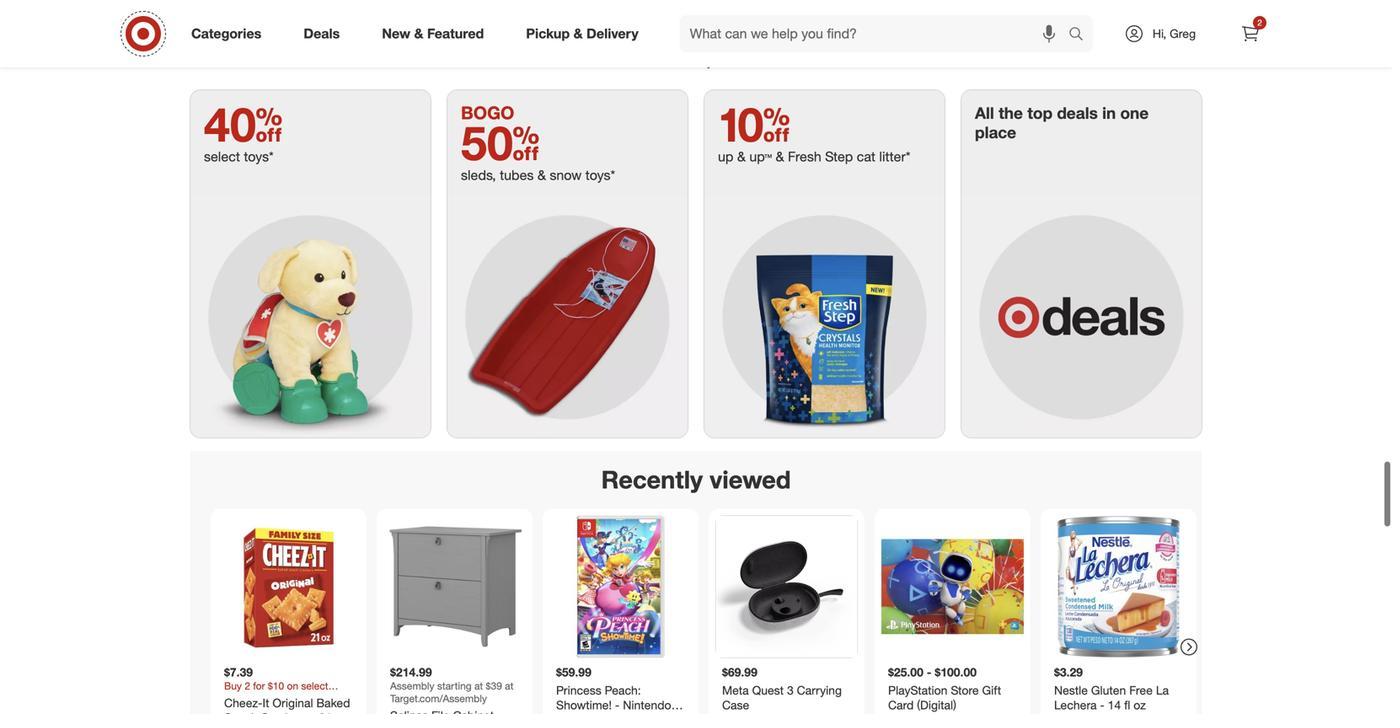Task type: locate. For each thing, give the bounding box(es) containing it.
select
[[204, 148, 240, 165]]

- left 21oz
[[311, 710, 315, 714]]

10 up & up ™ & fresh step cat litter*
[[718, 95, 911, 165]]

peach:
[[605, 683, 641, 698]]

& left ™
[[738, 148, 746, 165]]

toys* right select
[[244, 148, 274, 165]]

recently viewed
[[602, 465, 791, 495]]

target.com/assembly
[[390, 692, 487, 705]]

$7.39
[[224, 665, 253, 680]]

$39
[[486, 680, 502, 692]]

save
[[590, 33, 661, 71]]

$3.29
[[1055, 665, 1084, 680]]

search
[[1062, 27, 1102, 43]]

case
[[723, 698, 750, 712]]

- inside $59.99 princess peach: showtime! - nintendo switch
[[615, 698, 620, 712]]

playstation store gift card (digital) image
[[882, 516, 1024, 658]]

&
[[414, 25, 424, 42], [574, 25, 583, 42], [738, 148, 746, 165], [776, 148, 785, 165], [538, 167, 546, 184]]

1 up from the left
[[718, 148, 734, 165]]

categories
[[191, 25, 262, 42]]

all the top deals in one place link
[[962, 90, 1202, 438]]

toys* right snow
[[586, 167, 616, 184]]

- up "playstation"
[[927, 665, 932, 680]]

& right new
[[414, 25, 424, 42]]

40 select toys*
[[204, 95, 283, 165]]

1 horizontal spatial toys*
[[586, 167, 616, 184]]

0 horizontal spatial up
[[718, 148, 734, 165]]

top
[[1028, 103, 1053, 123]]

- left "14"
[[1101, 698, 1105, 712]]

1 horizontal spatial at
[[505, 680, 514, 692]]

categories link
[[177, 15, 283, 52]]

snow
[[550, 167, 582, 184]]

lechera
[[1055, 698, 1097, 712]]

40
[[204, 95, 283, 153]]

0 vertical spatial toys*
[[244, 148, 274, 165]]

& inside pickup & delivery link
[[574, 25, 583, 42]]

- left 'nintendo'
[[615, 698, 620, 712]]

& left snow
[[538, 167, 546, 184]]

up left ™
[[718, 148, 734, 165]]

la
[[1157, 683, 1170, 698]]

featured
[[427, 25, 484, 42]]

original
[[273, 696, 313, 710]]

$25.00
[[889, 665, 924, 680]]

gift
[[983, 683, 1002, 698]]

search button
[[1062, 15, 1102, 56]]

snack
[[224, 710, 257, 714]]

at
[[475, 680, 483, 692], [505, 680, 514, 692]]

bogo
[[461, 102, 515, 124]]

all the top deals in one place
[[976, 103, 1149, 142]]

10
[[718, 95, 791, 153]]

at right $39
[[505, 680, 514, 692]]

& right pickup
[[574, 25, 583, 42]]

at left $39
[[475, 680, 483, 692]]

1 at from the left
[[475, 680, 483, 692]]

up left the fresh on the top right of page
[[750, 148, 765, 165]]

1 horizontal spatial up
[[750, 148, 765, 165]]

toys* inside 40 select toys*
[[244, 148, 274, 165]]

meta
[[723, 683, 749, 698]]

pickup & delivery link
[[512, 15, 660, 52]]

$214.99 assembly starting at $39 at target.com/assembly
[[390, 665, 514, 705]]

new & featured
[[382, 25, 484, 42]]

store
[[951, 683, 979, 698]]

litter*
[[880, 148, 911, 165]]

™
[[765, 148, 772, 165]]

toys*
[[244, 148, 274, 165], [586, 167, 616, 184]]

gluten
[[1092, 683, 1127, 698]]

recently
[[602, 465, 703, 495]]

playstation
[[889, 683, 948, 698]]

it
[[263, 696, 269, 710]]

2
[[1258, 17, 1263, 28]]

1 vertical spatial toys*
[[586, 167, 616, 184]]

hi,
[[1153, 26, 1167, 41]]

up
[[718, 148, 734, 165], [750, 148, 765, 165]]

$59.99 princess peach: showtime! - nintendo switch
[[556, 665, 672, 714]]

new
[[382, 25, 411, 42]]

place
[[976, 123, 1017, 142]]

& inside new & featured link
[[414, 25, 424, 42]]

-
[[927, 665, 932, 680], [615, 698, 620, 712], [1101, 698, 1105, 712], [311, 710, 315, 714]]

nestle gluten free la lechera - 14 fl oz image
[[1048, 516, 1191, 658]]

0 horizontal spatial toys*
[[244, 148, 274, 165]]

0 horizontal spatial at
[[475, 680, 483, 692]]

greg
[[1170, 26, 1197, 41]]

nestle
[[1055, 683, 1088, 698]]

quest
[[753, 683, 784, 698]]



Task type: vqa. For each thing, say whether or not it's contained in the screenshot.
the left up
yes



Task type: describe. For each thing, give the bounding box(es) containing it.
baked
[[317, 696, 350, 710]]

$100.00
[[935, 665, 977, 680]]

carrying
[[797, 683, 842, 698]]

deals link
[[289, 15, 361, 52]]

save on, saver
[[590, 33, 803, 71]]

princess
[[556, 683, 602, 698]]

pickup
[[526, 25, 570, 42]]

$69.99 meta quest 3 carrying case
[[723, 665, 842, 712]]

card
[[889, 698, 914, 712]]

fl
[[1125, 698, 1131, 712]]

3
[[788, 683, 794, 698]]

nintendo
[[623, 698, 672, 712]]

cheez-
[[224, 696, 263, 710]]

one
[[1121, 103, 1149, 123]]

in
[[1103, 103, 1117, 123]]

$69.99
[[723, 665, 758, 680]]

deals
[[1058, 103, 1098, 123]]

all
[[976, 103, 995, 123]]

pickup & delivery
[[526, 25, 639, 42]]

step
[[826, 148, 854, 165]]

(digital)
[[918, 698, 957, 712]]

tubes
[[500, 167, 534, 184]]

sleds, tubes & snow toys*
[[461, 167, 616, 184]]

fresh
[[788, 148, 822, 165]]

$3.29 nestle gluten free la lechera - 14 fl oz
[[1055, 665, 1170, 712]]

target deals image
[[962, 197, 1202, 438]]

the
[[999, 103, 1024, 123]]

deals
[[304, 25, 340, 42]]

switch
[[556, 712, 592, 714]]

2 up from the left
[[750, 148, 765, 165]]

& right ™
[[776, 148, 785, 165]]

- inside $3.29 nestle gluten free la lechera - 14 fl oz
[[1101, 698, 1105, 712]]

on,
[[670, 33, 715, 71]]

starting
[[437, 680, 472, 692]]

assembly
[[390, 680, 435, 692]]

oz
[[1134, 698, 1147, 712]]

free
[[1130, 683, 1153, 698]]

meta quest 3 carrying case image
[[716, 516, 858, 658]]

What can we help you find? suggestions appear below search field
[[680, 15, 1073, 52]]

- inside $25.00 - $100.00 playstation store gift card (digital)
[[927, 665, 932, 680]]

2 link
[[1233, 15, 1270, 52]]

50
[[461, 114, 540, 171]]

2 at from the left
[[505, 680, 514, 692]]

cheez-it original baked snack crackers - 21oz image
[[218, 516, 360, 658]]

carousel region
[[191, 451, 1202, 714]]

$25.00 - $100.00 playstation store gift card (digital)
[[889, 665, 1002, 712]]

showtime!
[[556, 698, 612, 712]]

14
[[1108, 698, 1122, 712]]

saver
[[723, 33, 803, 71]]

$59.99
[[556, 665, 592, 680]]

princess peach: showtime! - nintendo switch image
[[550, 516, 692, 658]]

- inside cheez-it original baked snack crackers - 21oz
[[311, 710, 315, 714]]

new & featured link
[[368, 15, 505, 52]]

cheez-it original baked snack crackers - 21oz
[[224, 696, 350, 714]]

cat
[[857, 148, 876, 165]]

$214.99
[[390, 665, 432, 680]]

viewed
[[710, 465, 791, 495]]

hi, greg
[[1153, 26, 1197, 41]]

salinas file cabinet gray - bush furniture image
[[384, 516, 526, 658]]

delivery
[[587, 25, 639, 42]]

sleds,
[[461, 167, 496, 184]]

21oz
[[319, 710, 344, 714]]

crackers
[[260, 710, 308, 714]]



